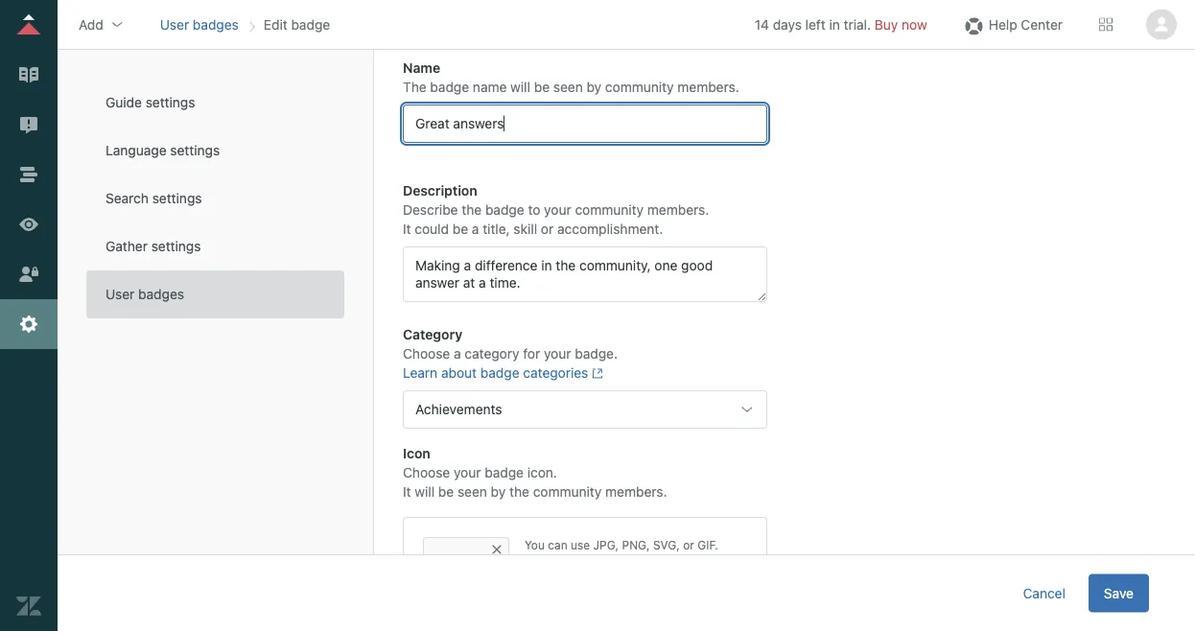 Task type: describe. For each thing, give the bounding box(es) containing it.
name
[[473, 79, 507, 95]]

badge down category
[[481, 365, 520, 381]]

0 horizontal spatial badges
[[138, 286, 184, 302]]

help center button
[[956, 10, 1069, 39]]

or inside 'description describe the badge to your community members. it could be a title, skill or accomplishment.'
[[541, 221, 554, 237]]

14
[[755, 16, 769, 32]]

give
[[616, 10, 642, 26]]

choose for category
[[403, 346, 450, 362]]

center
[[1021, 16, 1063, 32]]

1 horizontal spatial can
[[590, 10, 613, 26]]

badge right when
[[453, 10, 492, 26]]

members. inside 'description describe the badge to your community members. it could be a title, skill or accomplishment.'
[[647, 202, 709, 218]]

badge.
[[575, 346, 618, 362]]

0 vertical spatial is
[[496, 10, 506, 26]]

gather
[[106, 238, 148, 254]]

learn about badge categories link
[[403, 365, 603, 381]]

cancel button
[[1008, 574, 1081, 613]]

500kb.
[[637, 555, 677, 569]]

your inside "icon choose your badge icon. it will be seen by the community members."
[[454, 465, 481, 481]]

maximum
[[525, 555, 577, 569]]

achievements
[[415, 402, 502, 417]]

members. inside "icon choose your badge icon. it will be seen by the community members."
[[605, 484, 667, 500]]

members
[[697, 10, 755, 26]]

title,
[[483, 221, 510, 237]]

the inside "icon choose your badge icon. it will be seen by the community members."
[[510, 484, 530, 500]]

category choose a category for your badge.
[[403, 327, 618, 362]]

community inside "icon choose your badge icon. it will be seen by the community members."
[[533, 484, 602, 500]]

on
[[758, 10, 774, 26]]

zendesk image
[[16, 594, 41, 619]]

it inside 'description describe the badge to your community members. it could be a title, skill or accomplishment.'
[[403, 221, 411, 237]]

search
[[106, 190, 149, 206]]

moderate content image
[[16, 112, 41, 137]]

size
[[600, 555, 621, 569]]

Description text field
[[403, 247, 768, 302]]

can inside you can use jpg, png, svg, or gif. maximum file size is 500kb.
[[548, 539, 568, 552]]

add button
[[73, 10, 130, 39]]

a inside category choose a category for your badge.
[[454, 346, 461, 362]]

when
[[403, 10, 439, 26]]

will inside name the badge name will be seen by community members.
[[511, 79, 531, 95]]

their
[[778, 10, 806, 26]]

be inside name the badge name will be seen by community members.
[[534, 79, 550, 95]]

trial.
[[844, 16, 871, 32]]

14 days left in trial. buy now
[[755, 16, 928, 32]]

learn about badge categories
[[403, 365, 588, 381]]

description describe the badge to your community members. it could be a title, skill or accomplishment.
[[403, 183, 709, 237]]

badge inside navigation
[[291, 16, 330, 32]]

1 vertical spatial user badges
[[106, 286, 184, 302]]

cancel
[[1023, 585, 1066, 601]]

user
[[882, 10, 909, 26]]

settings image
[[16, 312, 41, 337]]

when a badge is created, you can give them to members on their community user profile.
[[403, 10, 956, 26]]

or inside you can use jpg, png, svg, or gif. maximum file size is 500kb.
[[683, 539, 694, 552]]

community inside 'description describe the badge to your community members. it could be a title, skill or accomplishment.'
[[575, 202, 644, 218]]

use
[[571, 539, 590, 552]]

choose for icon
[[403, 465, 450, 481]]

your for for
[[544, 346, 571, 362]]

0 horizontal spatial user
[[106, 286, 135, 302]]

by inside "icon choose your badge icon. it will be seen by the community members."
[[491, 484, 506, 500]]

profile.
[[912, 10, 956, 26]]

0 horizontal spatial a
[[442, 10, 450, 26]]

user permissions image
[[16, 262, 41, 287]]

badge inside name the badge name will be seen by community members.
[[430, 79, 469, 95]]

skill
[[514, 221, 537, 237]]

the inside 'description describe the badge to your community members. it could be a title, skill or accomplishment.'
[[462, 202, 482, 218]]

customize design image
[[16, 212, 41, 237]]

could
[[415, 221, 449, 237]]

user inside navigation
[[160, 16, 189, 32]]

you
[[564, 10, 587, 26]]

png,
[[622, 539, 650, 552]]

for
[[523, 346, 540, 362]]

badge inside 'description describe the badge to your community members. it could be a title, skill or accomplishment.'
[[485, 202, 524, 218]]



Task type: locate. For each thing, give the bounding box(es) containing it.
will right name
[[511, 79, 531, 95]]

gather settings
[[106, 238, 201, 254]]

settings right search at the top of the page
[[152, 190, 202, 206]]

1 horizontal spatial will
[[511, 79, 531, 95]]

be right could
[[453, 221, 468, 237]]

badge down name
[[430, 79, 469, 95]]

description
[[403, 183, 477, 199]]

badge right edit
[[291, 16, 330, 32]]

0 horizontal spatial the
[[462, 202, 482, 218]]

2 vertical spatial members.
[[605, 484, 667, 500]]

jpg,
[[593, 539, 619, 552]]

1 horizontal spatial or
[[683, 539, 694, 552]]

1 horizontal spatial seen
[[553, 79, 583, 95]]

edit
[[264, 16, 288, 32]]

0 vertical spatial by
[[587, 79, 602, 95]]

members.
[[678, 79, 739, 95], [647, 202, 709, 218], [605, 484, 667, 500]]

navigation containing user badges
[[156, 10, 334, 39]]

search settings link
[[86, 175, 344, 223]]

0 vertical spatial user badges
[[160, 16, 239, 32]]

be inside 'description describe the badge to your community members. it could be a title, skill or accomplishment.'
[[453, 221, 468, 237]]

by inside name the badge name will be seen by community members.
[[587, 79, 602, 95]]

created,
[[510, 10, 561, 26]]

members. up the accomplishment.
[[647, 202, 709, 218]]

badges left edit
[[193, 16, 239, 32]]

0 vertical spatial the
[[462, 202, 482, 218]]

the
[[403, 79, 427, 95]]

1 vertical spatial a
[[472, 221, 479, 237]]

user badges inside navigation
[[160, 16, 239, 32]]

will inside "icon choose your badge icon. it will be seen by the community members."
[[415, 484, 435, 500]]

user badges left edit
[[160, 16, 239, 32]]

will down icon
[[415, 484, 435, 500]]

choose
[[403, 346, 450, 362], [403, 465, 450, 481]]

or
[[541, 221, 554, 237], [683, 539, 694, 552]]

members. inside name the badge name will be seen by community members.
[[678, 79, 739, 95]]

a up about
[[454, 346, 461, 362]]

save
[[1104, 585, 1134, 601]]

language settings
[[106, 142, 220, 158]]

be down "achievements"
[[438, 484, 454, 500]]

a
[[442, 10, 450, 26], [472, 221, 479, 237], [454, 346, 461, 362]]

1 horizontal spatial is
[[625, 555, 633, 569]]

badge inside "icon choose your badge icon. it will be seen by the community members."
[[485, 465, 524, 481]]

members. up png,
[[605, 484, 667, 500]]

choose down category
[[403, 346, 450, 362]]

icon
[[403, 446, 431, 461]]

1 horizontal spatial to
[[681, 10, 693, 26]]

you can use jpg, png, svg, or gif. maximum file size is 500kb.
[[525, 539, 718, 569]]

1 vertical spatial it
[[403, 484, 411, 500]]

them
[[646, 10, 677, 26]]

the
[[462, 202, 482, 218], [510, 484, 530, 500]]

settings for language settings
[[170, 142, 220, 158]]

name
[[403, 60, 440, 76]]

1 it from the top
[[403, 221, 411, 237]]

1 vertical spatial can
[[548, 539, 568, 552]]

learn
[[403, 365, 438, 381]]

0 horizontal spatial will
[[415, 484, 435, 500]]

is left created, on the left
[[496, 10, 506, 26]]

categories
[[523, 365, 588, 381]]

it inside "icon choose your badge icon. it will be seen by the community members."
[[403, 484, 411, 500]]

0 vertical spatial can
[[590, 10, 613, 26]]

your inside category choose a category for your badge.
[[544, 346, 571, 362]]

1 vertical spatial badges
[[138, 286, 184, 302]]

by up clear icon at the bottom
[[491, 484, 506, 500]]

user badges down gather settings
[[106, 286, 184, 302]]

1 vertical spatial user badges link
[[86, 271, 344, 319]]

0 vertical spatial seen
[[553, 79, 583, 95]]

can up maximum
[[548, 539, 568, 552]]

user badges link left edit
[[160, 16, 239, 32]]

in
[[829, 16, 840, 32]]

guide settings
[[106, 95, 195, 110]]

be
[[534, 79, 550, 95], [453, 221, 468, 237], [438, 484, 454, 500]]

settings down guide settings link in the left top of the page
[[170, 142, 220, 158]]

0 vertical spatial be
[[534, 79, 550, 95]]

your
[[544, 202, 572, 218], [544, 346, 571, 362], [454, 465, 481, 481]]

guide settings link
[[86, 79, 344, 127]]

0 vertical spatial will
[[511, 79, 531, 95]]

choose inside "icon choose your badge icon. it will be seen by the community members."
[[403, 465, 450, 481]]

you
[[525, 539, 545, 552]]

0 vertical spatial a
[[442, 10, 450, 26]]

0 vertical spatial user badges link
[[160, 16, 239, 32]]

2 choose from the top
[[403, 465, 450, 481]]

your up categories at bottom left
[[544, 346, 571, 362]]

0 vertical spatial user
[[160, 16, 189, 32]]

1 horizontal spatial a
[[454, 346, 461, 362]]

describe
[[403, 202, 458, 218]]

by
[[587, 79, 602, 95], [491, 484, 506, 500]]

be right name
[[534, 79, 550, 95]]

2 vertical spatial your
[[454, 465, 481, 481]]

to
[[681, 10, 693, 26], [528, 202, 541, 218]]

0 horizontal spatial can
[[548, 539, 568, 552]]

community
[[809, 10, 878, 26], [605, 79, 674, 95], [575, 202, 644, 218], [533, 484, 602, 500]]

user down gather
[[106, 286, 135, 302]]

language settings link
[[86, 127, 344, 175]]

1 vertical spatial is
[[625, 555, 633, 569]]

will
[[511, 79, 531, 95], [415, 484, 435, 500]]

1 vertical spatial be
[[453, 221, 468, 237]]

category
[[465, 346, 520, 362]]

0 vertical spatial to
[[681, 10, 693, 26]]

seen inside "icon choose your badge icon. it will be seen by the community members."
[[458, 484, 487, 500]]

to right them
[[681, 10, 693, 26]]

a right when
[[442, 10, 450, 26]]

now
[[902, 16, 928, 32]]

user badges link inside navigation
[[160, 16, 239, 32]]

a left title, in the top of the page
[[472, 221, 479, 237]]

0 horizontal spatial to
[[528, 202, 541, 218]]

user
[[160, 16, 189, 32], [106, 286, 135, 302]]

1 vertical spatial your
[[544, 346, 571, 362]]

file
[[580, 555, 597, 569]]

left
[[806, 16, 826, 32]]

0 vertical spatial your
[[544, 202, 572, 218]]

the down 'description'
[[462, 202, 482, 218]]

seen inside name the badge name will be seen by community members.
[[553, 79, 583, 95]]

svg,
[[653, 539, 680, 552]]

settings right guide
[[146, 95, 195, 110]]

2 it from the top
[[403, 484, 411, 500]]

or right skill
[[541, 221, 554, 237]]

user badges
[[160, 16, 239, 32], [106, 286, 184, 302]]

is inside you can use jpg, png, svg, or gif. maximum file size is 500kb.
[[625, 555, 633, 569]]

is
[[496, 10, 506, 26], [625, 555, 633, 569]]

gather settings link
[[86, 223, 344, 271]]

help
[[989, 16, 1018, 32]]

zendesk products image
[[1100, 18, 1113, 31]]

1 vertical spatial seen
[[458, 484, 487, 500]]

it
[[403, 221, 411, 237], [403, 484, 411, 500]]

clear image
[[489, 542, 505, 557]]

buy
[[875, 16, 898, 32]]

guide
[[106, 95, 142, 110]]

badges
[[193, 16, 239, 32], [138, 286, 184, 302]]

help center
[[989, 16, 1063, 32]]

search settings
[[106, 190, 202, 206]]

it down icon
[[403, 484, 411, 500]]

to inside 'description describe the badge to your community members. it could be a title, skill or accomplishment.'
[[528, 202, 541, 218]]

0 horizontal spatial by
[[491, 484, 506, 500]]

add
[[79, 16, 103, 32]]

badge up title, in the top of the page
[[485, 202, 524, 218]]

a inside 'description describe the badge to your community members. it could be a title, skill or accomplishment.'
[[472, 221, 479, 237]]

1 vertical spatial user
[[106, 286, 135, 302]]

edit badge
[[264, 16, 330, 32]]

or left gif.
[[683, 539, 694, 552]]

0 vertical spatial or
[[541, 221, 554, 237]]

0 horizontal spatial is
[[496, 10, 506, 26]]

be inside "icon choose your badge icon. it will be seen by the community members."
[[438, 484, 454, 500]]

accomplishment.
[[557, 221, 663, 237]]

manage articles image
[[16, 62, 41, 87]]

days
[[773, 16, 802, 32]]

1 vertical spatial choose
[[403, 465, 450, 481]]

is down png,
[[625, 555, 633, 569]]

about
[[441, 365, 477, 381]]

user badges link down gather settings
[[86, 271, 344, 319]]

2 vertical spatial be
[[438, 484, 454, 500]]

1 horizontal spatial user
[[160, 16, 189, 32]]

settings right gather
[[151, 238, 201, 254]]

1 choose from the top
[[403, 346, 450, 362]]

it left could
[[403, 221, 411, 237]]

1 vertical spatial the
[[510, 484, 530, 500]]

navigation
[[156, 10, 334, 39]]

the down "icon."
[[510, 484, 530, 500]]

by up name field
[[587, 79, 602, 95]]

1 horizontal spatial badges
[[193, 16, 239, 32]]

icon.
[[527, 465, 557, 481]]

community inside name the badge name will be seen by community members.
[[605, 79, 674, 95]]

choose inside category choose a category for your badge.
[[403, 346, 450, 362]]

1 vertical spatial or
[[683, 539, 694, 552]]

your down "achievements"
[[454, 465, 481, 481]]

can right you
[[590, 10, 613, 26]]

0 vertical spatial choose
[[403, 346, 450, 362]]

0 vertical spatial members.
[[678, 79, 739, 95]]

your for to
[[544, 202, 572, 218]]

badges down gather settings
[[138, 286, 184, 302]]

settings for gather settings
[[151, 238, 201, 254]]

user right add dropdown button
[[160, 16, 189, 32]]

members. down members
[[678, 79, 739, 95]]

1 vertical spatial will
[[415, 484, 435, 500]]

1 vertical spatial by
[[491, 484, 506, 500]]

1 horizontal spatial the
[[510, 484, 530, 500]]

user badges link
[[160, 16, 239, 32], [86, 271, 344, 319]]

can
[[590, 10, 613, 26], [548, 539, 568, 552]]

1 horizontal spatial by
[[587, 79, 602, 95]]

0 vertical spatial badges
[[193, 16, 239, 32]]

settings
[[146, 95, 195, 110], [170, 142, 220, 158], [152, 190, 202, 206], [151, 238, 201, 254]]

your inside 'description describe the badge to your community members. it could be a title, skill or accomplishment.'
[[544, 202, 572, 218]]

2 horizontal spatial a
[[472, 221, 479, 237]]

language
[[106, 142, 167, 158]]

name the badge name will be seen by community members.
[[403, 60, 739, 95]]

save button
[[1089, 574, 1149, 613]]

1 vertical spatial members.
[[647, 202, 709, 218]]

1 vertical spatial to
[[528, 202, 541, 218]]

settings for guide settings
[[146, 95, 195, 110]]

gif.
[[698, 539, 718, 552]]

to up skill
[[528, 202, 541, 218]]

your up the accomplishment.
[[544, 202, 572, 218]]

badge left "icon."
[[485, 465, 524, 481]]

0 horizontal spatial seen
[[458, 484, 487, 500]]

settings for search settings
[[152, 190, 202, 206]]

(opens in a new tab) image
[[588, 368, 603, 379]]

Name field
[[403, 105, 768, 143]]

0 vertical spatial it
[[403, 221, 411, 237]]

0 horizontal spatial or
[[541, 221, 554, 237]]

choose down icon
[[403, 465, 450, 481]]

icon choose your badge icon. it will be seen by the community members.
[[403, 446, 667, 500]]

badge
[[453, 10, 492, 26], [291, 16, 330, 32], [430, 79, 469, 95], [485, 202, 524, 218], [481, 365, 520, 381], [485, 465, 524, 481]]

arrange content image
[[16, 162, 41, 187]]

seen
[[553, 79, 583, 95], [458, 484, 487, 500]]

category
[[403, 327, 463, 343]]

2 vertical spatial a
[[454, 346, 461, 362]]

badges inside navigation
[[193, 16, 239, 32]]



Task type: vqa. For each thing, say whether or not it's contained in the screenshot.
Cancel
yes



